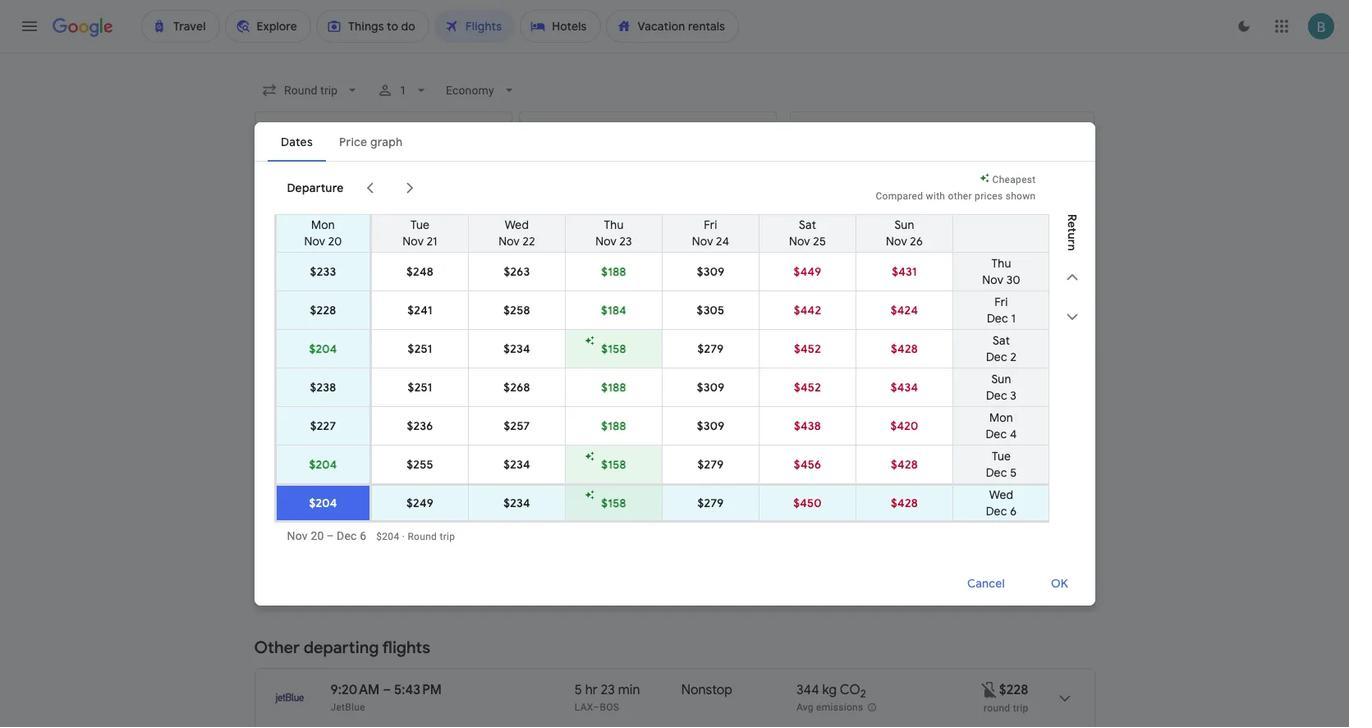 Task type: describe. For each thing, give the bounding box(es) containing it.
9:20 am
[[331, 683, 380, 699]]

3 $204 button from the top
[[276, 486, 369, 521]]

trip for $228
[[1014, 703, 1029, 715]]

8:35 am – 5:06 pm united
[[331, 415, 442, 446]]

emissions inside 344 kg co 2 avg emissions
[[817, 373, 864, 385]]

$248
[[406, 264, 433, 279]]

$268
[[504, 380, 530, 395]]

$279 for 3rd $279 button from the bottom of the page
[[698, 341, 724, 356]]

all
[[286, 170, 299, 185]]

e
[[1065, 221, 1080, 228]]

flights for other departing flights
[[383, 638, 431, 659]]

$424
[[891, 303, 918, 318]]

5 hr 31 min lax – bos
[[575, 415, 639, 446]]

ok
[[1052, 577, 1069, 592]]

$442
[[794, 303, 821, 318]]

leaves los angeles international airport at 9:20 am on thursday, november 23 and arrives at boston logan international airport at 5:43 pm on thursday, november 23. element
[[331, 683, 442, 699]]

learn more about tracked prices image
[[353, 240, 368, 254]]

– inside 12:55 pm – 9:35 pm delta
[[387, 477, 395, 493]]

$257 button
[[469, 407, 565, 445]]

trip for $174
[[1014, 435, 1029, 447]]

sun inside sun nov 26
[[895, 217, 915, 232]]

all filters button
[[254, 164, 347, 191]]

$279 for third $279 button from the top of the page
[[698, 496, 724, 511]]

23 for nov
[[620, 234, 632, 249]]

history
[[1004, 576, 1042, 591]]

$279 for second $279 button from the bottom
[[698, 457, 724, 472]]

round for $174
[[984, 435, 1011, 447]]

sort by:
[[1027, 309, 1069, 324]]

min for 5 hr 23 min
[[618, 683, 641, 699]]

$233 button
[[276, 253, 369, 290]]

tue nov 21
[[402, 217, 437, 249]]

Departure text field
[[829, 113, 905, 157]]

1 $309 button from the top
[[663, 253, 759, 290]]

174 US dollars text field
[[1002, 415, 1029, 431]]

n
[[1065, 244, 1080, 251]]

$204 for 2nd $204 button
[[309, 457, 337, 472]]

trip for $158
[[1014, 374, 1029, 385]]

sort
[[1027, 309, 1050, 324]]

1 and from the left
[[362, 311, 379, 323]]

2 inside thu nov 30 fri dec 1 sat dec 2 sun dec 3 mon dec 4 tue dec 5 wed dec 6
[[1011, 350, 1017, 364]]

+
[[603, 311, 609, 323]]

fri inside thu nov 30 fri dec 1 sat dec 2 sun dec 3 mon dec 4 tue dec 5 wed dec 6
[[995, 295, 1008, 309]]

hr for 40
[[586, 477, 598, 493]]

nov inside find the best price region
[[377, 240, 399, 254]]

$234 for 2nd '$234' button from the bottom
[[503, 457, 530, 472]]

scroll up image
[[1063, 268, 1083, 287]]

trip right round
[[440, 531, 455, 543]]

taxes
[[575, 311, 600, 323]]

leaves los angeles international airport at 12:55 pm on thursday, november 23 and arrives at boston logan international airport at 9:35 pm on thursday, november 23. element
[[331, 477, 445, 493]]

track prices
[[282, 240, 349, 254]]

r e t u r n
[[1065, 214, 1080, 251]]

lax for 5 hr 31 min
[[575, 435, 594, 446]]

other
[[949, 190, 973, 202]]

1 $204 button from the top
[[276, 330, 369, 368]]

5:43 pm
[[394, 683, 442, 699]]

8:35 am
[[331, 415, 379, 431]]

2 $234 button from the top
[[469, 446, 565, 484]]

round trip for $174
[[984, 435, 1029, 447]]

total duration 5 hr 27 min. element
[[575, 353, 682, 372]]

nonstop flight. element for 5 hr 27 min
[[682, 353, 733, 372]]

passenger assistance button
[[882, 311, 983, 323]]

$450 button
[[760, 486, 856, 521]]

nonstop flight. element for 5 hr 31 min
[[682, 415, 733, 434]]

$263
[[504, 264, 530, 279]]

+11%
[[797, 435, 822, 446]]

min for 5 hr 31 min
[[616, 415, 639, 431]]

9:20 am – 5:43 pm jetblue
[[331, 683, 442, 714]]

emissions for 377
[[819, 496, 866, 508]]

– inside 5 hr 23 min lax – bos
[[594, 703, 600, 714]]

– inside 5 hr 27 min – bos
[[594, 373, 600, 385]]

u
[[1065, 232, 1080, 239]]

bag
[[788, 311, 805, 323]]

377 kg co 2
[[797, 477, 865, 496]]

– inside 5 hr 40 min lax – bos
[[594, 496, 600, 508]]

best
[[254, 286, 289, 306]]

20 – dec
[[311, 530, 357, 543]]

$158 for second $158 button from the bottom of the page
[[601, 457, 626, 472]]

1:30 pm
[[331, 353, 377, 370]]

round inside "$277 round trip"
[[984, 497, 1011, 509]]

mon inside thu nov 30 fri dec 1 sat dec 2 sun dec 3 mon dec 4 tue dec 5 wed dec 6
[[990, 410, 1013, 425]]

duration button
[[987, 164, 1072, 191]]

2 $309 from the top
[[697, 380, 725, 395]]

1 vertical spatial price
[[973, 576, 1001, 591]]

$277
[[1000, 477, 1029, 493]]

2 $428 button from the top
[[857, 446, 953, 484]]

scroll right image
[[400, 178, 419, 198]]

leaves los angeles international airport at 8:35 am on thursday, november 23 and arrives at boston logan international airport at 5:06 pm on thursday, november 23. element
[[331, 415, 442, 431]]

30
[[1007, 272, 1021, 287]]

view price history
[[943, 576, 1042, 591]]

$456 button
[[760, 446, 856, 484]]

5 for 5 hr 31 min
[[575, 415, 582, 431]]

leaves los angeles international airport at 1:30 pm on thursday, november 23 and arrives at boston logan international airport at 9:57 pm on thursday, november 23. element
[[331, 353, 438, 370]]

sort by: button
[[1020, 302, 1096, 331]]

1 $452 button from the top
[[760, 330, 856, 368]]

total duration 5 hr 23 min. element
[[575, 683, 682, 702]]

lax for 5 hr 40 min
[[575, 496, 594, 508]]

trip inside "$277 round trip"
[[1014, 497, 1029, 509]]

$236 button
[[372, 407, 468, 445]]

on
[[322, 311, 333, 323]]

Departure time: 8:35 AM. text field
[[331, 415, 379, 431]]

round for $228
[[984, 703, 1011, 715]]

prices
[[467, 311, 496, 323]]

31
[[601, 415, 613, 431]]

co for 344 kg co 2
[[840, 683, 861, 699]]

– inside 1:30 pm – 9:57 pm jetblue
[[380, 353, 388, 370]]

tue inside tue nov 21
[[410, 217, 429, 232]]

12:55 pm – 9:35 pm delta
[[331, 477, 445, 508]]

price
[[1017, 238, 1044, 253]]

$449
[[794, 264, 822, 279]]

nov for thu
[[595, 234, 617, 249]]

204 US dollars text field
[[377, 531, 400, 543]]

Arrival time: 5:43 PM. text field
[[394, 683, 442, 699]]

avg emissions
[[797, 703, 864, 714]]

any
[[529, 240, 550, 254]]

compared
[[876, 190, 924, 202]]

$305
[[697, 303, 725, 318]]

thu for 23
[[604, 217, 624, 232]]

date grid
[[903, 238, 953, 253]]

$227
[[310, 419, 336, 433]]

dates
[[553, 240, 584, 254]]

2 inside find the best price region
[[451, 240, 457, 254]]

3 $309 from the top
[[697, 419, 725, 433]]

2 $309 button from the top
[[663, 369, 759, 406]]

2 $188 button from the top
[[566, 369, 662, 406]]

$438 button
[[760, 407, 856, 445]]

1 inside main content
[[650, 311, 655, 323]]

$431
[[892, 264, 917, 279]]

departing for best
[[292, 286, 368, 306]]

2 $452 from the top
[[794, 380, 821, 395]]

ranked
[[254, 311, 288, 323]]

$268 button
[[469, 369, 565, 406]]

344 for 344 kg co 2
[[797, 683, 820, 699]]

1 $188 from the top
[[601, 264, 626, 279]]

view
[[943, 576, 970, 591]]

$424 button
[[857, 291, 953, 329]]

co for 377 kg co 2
[[839, 477, 859, 493]]

2 for 344 kg co 2
[[861, 688, 867, 702]]

$204 · round trip
[[377, 531, 455, 543]]

$238 button
[[276, 369, 369, 406]]

required
[[535, 311, 573, 323]]

co for 344 kg co 2 avg emissions
[[840, 353, 861, 370]]

sun nov 26
[[886, 217, 923, 249]]

2 for 344 kg co 2 avg emissions
[[861, 358, 867, 372]]

$420
[[891, 419, 919, 433]]

24
[[716, 234, 729, 249]]

2 $204 button from the top
[[276, 446, 369, 484]]

1 $234 button from the top
[[469, 330, 565, 368]]

Arrival time: 9:35 PM. text field
[[398, 477, 445, 493]]

nov inside thu nov 30 fri dec 1 sat dec 2 sun dec 3 mon dec 4 tue dec 5 wed dec 6
[[983, 272, 1004, 287]]

3 $234 button from the top
[[469, 486, 565, 521]]

thu for 30
[[992, 256, 1011, 271]]

fri inside fri nov 24
[[704, 217, 717, 232]]

1 $251 button from the top
[[372, 330, 468, 368]]

$305 button
[[663, 291, 759, 329]]

nonstop for 5 hr 27 min
[[682, 353, 733, 370]]

prices include required taxes + fees for 1 adult. optional charges and bag fees may apply. passenger assistance
[[467, 311, 983, 323]]

$258
[[504, 303, 530, 318]]

emissions for 344
[[817, 703, 864, 714]]

co for 393 kg co
[[839, 415, 860, 431]]

include
[[499, 311, 532, 323]]

other departing flights
[[254, 638, 431, 659]]

mon nov 20
[[304, 217, 342, 249]]

$249
[[406, 496, 433, 511]]

mon inside mon nov 20
[[311, 217, 335, 232]]

convenience
[[381, 311, 439, 323]]

best departing flights
[[254, 286, 419, 306]]

$158 for first $158 button
[[601, 341, 626, 356]]

$204 for 3rd $204 button from the bottom of the page
[[309, 341, 337, 356]]

other
[[254, 638, 300, 659]]

kg for 344 kg co 2 avg emissions
[[823, 353, 837, 370]]

wed nov 22
[[498, 217, 535, 249]]

hr for 31
[[586, 415, 598, 431]]

$249 button
[[372, 486, 468, 521]]

3 $428 button from the top
[[857, 486, 953, 521]]

round for $158
[[984, 374, 1011, 385]]

grid
[[931, 238, 953, 253]]

·
[[402, 531, 405, 543]]

277 US dollars text field
[[1000, 477, 1029, 493]]

wed inside wed nov 22
[[505, 217, 529, 232]]

5:06 pm
[[393, 415, 442, 431]]

tue inside thu nov 30 fri dec 1 sat dec 2 sun dec 3 mon dec 4 tue dec 5 wed dec 6
[[992, 449, 1011, 464]]

ok button
[[1032, 564, 1089, 604]]

sun inside thu nov 30 fri dec 1 sat dec 2 sun dec 3 mon dec 4 tue dec 5 wed dec 6
[[992, 372, 1011, 387]]

nonstop for 5 hr 31 min
[[682, 415, 733, 431]]

stops
[[363, 170, 394, 185]]



Task type: locate. For each thing, give the bounding box(es) containing it.
emissions down 344 kg co 2
[[817, 703, 864, 714]]

nov for mon
[[304, 234, 325, 249]]

0 vertical spatial $428 button
[[857, 330, 953, 368]]

2 $158 button from the top
[[566, 446, 662, 484]]

round up 3 at bottom
[[984, 374, 1011, 385]]

1 horizontal spatial wed
[[989, 488, 1014, 502]]

344 inside 344 kg co 2
[[797, 683, 820, 699]]

find the best price region
[[254, 231, 1096, 274]]

$428 down $420 button
[[891, 457, 918, 472]]

1 $428 button from the top
[[857, 330, 953, 368]]

flights
[[371, 286, 419, 306], [383, 638, 431, 659]]

$188 button up 31
[[566, 369, 662, 406]]

344 up avg emissions
[[797, 683, 820, 699]]

1 vertical spatial $452
[[794, 380, 821, 395]]

sun up 3 at bottom
[[992, 372, 1011, 387]]

co inside 344 kg co 2
[[840, 683, 861, 699]]

cancel
[[968, 577, 1006, 592]]

nov for sun
[[886, 234, 907, 249]]

1 $251 from the top
[[408, 341, 432, 356]]

2 vertical spatial $188 button
[[566, 407, 662, 445]]

$188
[[601, 264, 626, 279], [601, 380, 626, 395], [601, 419, 626, 433]]

hr inside 5 hr 40 min lax – bos
[[586, 477, 598, 493]]

1 vertical spatial avg
[[797, 703, 814, 714]]

lax down the total duration 5 hr 31 min. element
[[575, 435, 594, 446]]

3 $428 from the top
[[891, 496, 918, 511]]

$227 button
[[276, 407, 369, 445]]

scroll down image
[[1063, 307, 1083, 327]]

Return text field
[[968, 113, 1044, 157]]

bos for 23
[[600, 703, 620, 714]]

nov left the 30
[[983, 272, 1004, 287]]

bos inside 5 hr 31 min lax – bos
[[600, 435, 620, 446]]

hr for 27
[[586, 353, 598, 370]]

1 vertical spatial $428
[[891, 457, 918, 472]]

3 round from the top
[[984, 497, 1011, 509]]

and
[[362, 311, 379, 323], [768, 311, 785, 323]]

– inside 5 hr 31 min lax – bos
[[594, 435, 600, 446]]

4
[[1010, 427, 1017, 442]]

bos down 40
[[600, 496, 620, 508]]

1 inside thu nov 30 fri dec 1 sat dec 2 sun dec 3 mon dec 4 tue dec 5 wed dec 6
[[1011, 311, 1016, 326]]

optional
[[687, 311, 726, 323]]

1 vertical spatial flights
[[383, 638, 431, 659]]

2 $452 button from the top
[[760, 369, 856, 406]]

$452 button down bag fees button
[[760, 330, 856, 368]]

avg
[[797, 373, 814, 385], [797, 703, 814, 714]]

2 vertical spatial $309 button
[[663, 407, 759, 445]]

0 vertical spatial $309
[[697, 264, 725, 279]]

3 hr from the top
[[586, 477, 598, 493]]

1 vertical spatial fri
[[995, 295, 1008, 309]]

$241 button
[[372, 291, 468, 329]]

0 horizontal spatial and
[[362, 311, 379, 323]]

nov for sat
[[789, 234, 810, 249]]

1 jetblue from the top
[[331, 373, 366, 385]]

sat inside sat nov 25
[[799, 217, 816, 232]]

3 $158 button from the top
[[566, 486, 662, 521]]

1 vertical spatial $234
[[503, 457, 530, 472]]

$279 button
[[663, 330, 759, 368], [663, 446, 759, 484], [663, 486, 759, 521]]

stops button
[[353, 164, 422, 191]]

$251 button
[[372, 330, 468, 368], [372, 369, 468, 406]]

nov inside fri nov 24
[[692, 234, 713, 249]]

fees
[[611, 311, 631, 323], [807, 311, 827, 323]]

total duration 5 hr 31 min. element
[[575, 415, 682, 434]]

$257
[[504, 419, 530, 433]]

trip down $174 text field
[[1014, 435, 1029, 447]]

23 for hr
[[601, 683, 615, 699]]

main content containing best departing flights
[[254, 231, 1096, 728]]

1 vertical spatial $204 button
[[276, 446, 369, 484]]

1 vertical spatial 23
[[601, 683, 615, 699]]

0 horizontal spatial $228
[[310, 303, 336, 318]]

2 bos from the top
[[600, 435, 620, 446]]

$158 inside main content
[[1001, 353, 1029, 370]]

fri down the 30
[[995, 295, 1008, 309]]

fri up 24
[[704, 217, 717, 232]]

none search field containing all filters
[[254, 76, 1096, 218]]

Arrival time: 5:06 PM. text field
[[393, 415, 442, 431]]

nov left 25
[[789, 234, 810, 249]]

this price for this flight doesn't include overhead bin access. if you need a carry-on bag, use the bags filter to update prices. image for $228
[[980, 681, 1000, 700]]

– inside 8:35 am – 5:06 pm united
[[382, 415, 390, 431]]

min inside 5 hr 23 min lax – bos
[[618, 683, 641, 699]]

2 up 3 at bottom
[[1011, 350, 1017, 364]]

mon up the 4
[[990, 410, 1013, 425]]

and left bag
[[768, 311, 785, 323]]

$204 down the 'united'
[[309, 457, 337, 472]]

2 fees from the left
[[807, 311, 827, 323]]

jetblue down 1:30 pm at the left
[[331, 373, 366, 385]]

round down $277
[[984, 497, 1011, 509]]

kg for 377 kg co 2
[[821, 477, 836, 493]]

$228 for $228 button
[[310, 303, 336, 318]]

$456
[[794, 457, 821, 472]]

1 344 from the top
[[797, 353, 820, 370]]

filters
[[302, 170, 334, 185]]

nov right dates
[[595, 234, 617, 249]]

0 vertical spatial jetblue
[[331, 373, 366, 385]]

2 nonstop flight. element from the top
[[682, 415, 733, 434]]

3 $188 button from the top
[[566, 407, 662, 445]]

1 round from the top
[[984, 374, 1011, 385]]

bos for 31
[[600, 435, 620, 446]]

6 inside thu nov 30 fri dec 1 sat dec 2 sun dec 3 mon dec 4 tue dec 5 wed dec 6
[[1010, 504, 1017, 519]]

1 vertical spatial $234 button
[[469, 446, 565, 484]]

nov for fri
[[692, 234, 713, 249]]

$277 round trip
[[984, 477, 1029, 509]]

1 fees from the left
[[611, 311, 631, 323]]

4 hr from the top
[[586, 683, 598, 699]]

0 vertical spatial $428
[[891, 341, 918, 356]]

0 horizontal spatial price
[[336, 311, 359, 323]]

this price for this flight doesn't include overhead bin access. if you need a carry-on bag, use the bags filter to update prices. image
[[982, 413, 1002, 433]]

$158 button down +
[[566, 330, 662, 368]]

$450
[[793, 496, 822, 511]]

$234 for 1st '$234' button from the top
[[503, 341, 530, 356]]

1 vertical spatial mon
[[990, 410, 1013, 425]]

avg up 393 on the right
[[797, 373, 814, 385]]

1 nonstop from the top
[[682, 353, 733, 370]]

round
[[408, 531, 437, 543]]

avg inside 344 kg co 2 avg emissions
[[797, 373, 814, 385]]

kg inside 344 kg co 2 avg emissions
[[823, 353, 837, 370]]

round trip down $174 text field
[[984, 435, 1029, 447]]

2 $428 from the top
[[891, 457, 918, 472]]

jetblue inside "9:20 am – 5:43 pm jetblue"
[[331, 703, 366, 714]]

2 $251 from the top
[[408, 380, 432, 395]]

1 vertical spatial wed
[[989, 488, 1014, 502]]

co up the +11% emissions
[[839, 415, 860, 431]]

jetblue inside 1:30 pm – 9:57 pm jetblue
[[331, 373, 366, 385]]

scroll left image
[[360, 178, 380, 198]]

sat nov 25
[[789, 217, 826, 249]]

$251 down 9:57 pm "text field"
[[408, 380, 432, 395]]

2 vertical spatial $204 button
[[276, 486, 369, 521]]

jetblue
[[331, 373, 366, 385], [331, 703, 366, 714]]

4 nonstop from the top
[[682, 683, 733, 699]]

graph
[[1047, 238, 1079, 253]]

1 nonstop flight. element from the top
[[682, 353, 733, 372]]

nov left 21 in the top left of the page
[[402, 234, 424, 249]]

0 vertical spatial sun
[[895, 217, 915, 232]]

12:55 pm
[[331, 477, 383, 493]]

0 vertical spatial price
[[336, 311, 359, 323]]

$158 up 3 at bottom
[[1001, 353, 1029, 370]]

2 $188 from the top
[[601, 380, 626, 395]]

kg
[[823, 353, 837, 370], [822, 415, 836, 431], [821, 477, 836, 493], [823, 683, 837, 699]]

track
[[282, 240, 312, 254]]

5 hr 40 min lax – bos
[[575, 477, 643, 508]]

1 vertical spatial $428 button
[[857, 446, 953, 484]]

avg down 344 kg co 2
[[797, 703, 814, 714]]

departing up 9:20 am text box at the bottom of the page
[[304, 638, 379, 659]]

0 horizontal spatial fees
[[611, 311, 631, 323]]

$428 down passenger
[[891, 341, 918, 356]]

$251 button up 5:06 pm text box
[[372, 369, 468, 406]]

3 round trip from the top
[[984, 703, 1029, 715]]

$188 down thu nov 23
[[601, 264, 626, 279]]

1 vertical spatial prices
[[315, 240, 349, 254]]

flights for best departing flights
[[371, 286, 419, 306]]

co up +6% emissions
[[839, 477, 859, 493]]

fees right bag
[[807, 311, 827, 323]]

5 inside 5 hr 27 min – bos
[[575, 353, 582, 370]]

date grid button
[[860, 231, 966, 260]]

– down total duration 5 hr 27 min. element
[[594, 373, 600, 385]]

all filters
[[286, 170, 334, 185]]

prices up $233
[[315, 240, 349, 254]]

$204 for first $204 button from the bottom of the page
[[309, 496, 337, 511]]

0 vertical spatial round trip
[[984, 374, 1029, 385]]

2 vertical spatial $188
[[601, 419, 626, 433]]

2 down apply.
[[861, 358, 867, 372]]

0 vertical spatial 6
[[1010, 504, 1017, 519]]

bos
[[600, 373, 620, 385], [600, 435, 620, 446], [600, 496, 620, 508], [600, 703, 620, 714]]

5 inside 5 hr 31 min lax – bos
[[575, 415, 582, 431]]

lax inside 5 hr 31 min lax – bos
[[575, 435, 594, 446]]

$452
[[794, 341, 821, 356], [794, 380, 821, 395]]

2 up avg emissions
[[861, 688, 867, 702]]

0 vertical spatial fri
[[704, 217, 717, 232]]

3 $234 from the top
[[503, 496, 530, 511]]

$228 for 228 us dollars text field
[[1000, 683, 1029, 699]]

0 horizontal spatial sun
[[895, 217, 915, 232]]

0 vertical spatial $251 button
[[372, 330, 468, 368]]

with
[[926, 190, 946, 202]]

1 $158 button from the top
[[566, 330, 662, 368]]

5
[[575, 353, 582, 370], [575, 415, 582, 431], [1010, 465, 1017, 480], [575, 477, 582, 493], [575, 683, 582, 699]]

nonstop
[[682, 353, 733, 370], [682, 415, 733, 431], [682, 477, 733, 493], [682, 683, 733, 699]]

prices inside find the best price region
[[315, 240, 349, 254]]

nov inside sun nov 26
[[886, 234, 907, 249]]

1 vertical spatial thu
[[992, 256, 1011, 271]]

3 $309 button from the top
[[663, 407, 759, 445]]

0 vertical spatial $204 button
[[276, 330, 369, 368]]

any dates
[[529, 240, 584, 254]]

nov right learn more about tracked prices image
[[377, 240, 399, 254]]

nov inside sat nov 25
[[789, 234, 810, 249]]

price right on
[[336, 311, 359, 323]]

$431 button
[[857, 253, 953, 290]]

$204 button up nov 20 – dec 6
[[276, 486, 369, 521]]

1 round trip from the top
[[984, 374, 1029, 385]]

$204 left ·
[[377, 531, 400, 543]]

jetblue for 1:30 pm
[[331, 373, 366, 385]]

0 horizontal spatial wed
[[505, 217, 529, 232]]

2 up +6% emissions
[[859, 482, 865, 496]]

0 vertical spatial thu
[[604, 217, 624, 232]]

1 vertical spatial $251
[[408, 380, 432, 395]]

hr inside 5 hr 27 min – bos
[[586, 353, 598, 370]]

2 inside 377 kg co 2
[[859, 482, 865, 496]]

by:
[[1053, 309, 1069, 324]]

2 hr from the top
[[586, 415, 598, 431]]

wed down the 4
[[989, 488, 1014, 502]]

wed up 22
[[505, 217, 529, 232]]

– down the total duration 5 hr 31 min. element
[[594, 435, 600, 446]]

2 $234 from the top
[[503, 457, 530, 472]]

Departure time: 12:55 PM. text field
[[331, 477, 383, 493]]

– left 9:35 pm
[[387, 477, 395, 493]]

0 vertical spatial $452 button
[[760, 330, 856, 368]]

6 down $277
[[1010, 504, 1017, 519]]

1 $234 from the top
[[503, 341, 530, 356]]

228 US dollars text field
[[1000, 683, 1029, 699]]

0 horizontal spatial mon
[[311, 217, 335, 232]]

flights up convenience
[[371, 286, 419, 306]]

1 vertical spatial $188
[[601, 380, 626, 395]]

5 for 5 hr 40 min
[[575, 477, 582, 493]]

– inside "9:20 am – 5:43 pm jetblue"
[[383, 683, 391, 699]]

$188 button down 5 hr 27 min – bos
[[566, 407, 662, 445]]

cancel button
[[949, 564, 1026, 604]]

trip down $277
[[1014, 497, 1029, 509]]

1 horizontal spatial thu
[[992, 256, 1011, 271]]

2 horizontal spatial 1
[[1011, 311, 1016, 326]]

2 vertical spatial $309
[[697, 419, 725, 433]]

hr inside 5 hr 31 min lax – bos
[[586, 415, 598, 431]]

price
[[336, 311, 359, 323], [973, 576, 1001, 591]]

sat inside thu nov 30 fri dec 1 sat dec 2 sun dec 3 mon dec 4 tue dec 5 wed dec 6
[[993, 333, 1010, 348]]

total duration 5 hr 40 min. element
[[575, 477, 682, 495]]

2 vertical spatial $279 button
[[663, 486, 759, 521]]

lax inside 5 hr 40 min lax – bos
[[575, 496, 594, 508]]

2 inside 344 kg co 2
[[861, 688, 867, 702]]

main content
[[254, 231, 1096, 728]]

Arrival time: 9:57 PM. text field
[[391, 353, 438, 370]]

1 vertical spatial sat
[[993, 333, 1010, 348]]

$241
[[407, 303, 432, 318]]

3 lax from the top
[[575, 703, 594, 714]]

min inside 5 hr 40 min lax – bos
[[621, 477, 643, 493]]

3 nonstop flight. element from the top
[[682, 477, 733, 495]]

3
[[1011, 388, 1017, 403]]

1 horizontal spatial prices
[[975, 190, 1004, 202]]

0 vertical spatial $251
[[408, 341, 432, 356]]

$158 down 40
[[601, 496, 626, 511]]

jetblue for 9:20 am
[[331, 703, 366, 714]]

2 vertical spatial $158 button
[[566, 486, 662, 521]]

$442 button
[[760, 291, 856, 329]]

nov inside thu nov 23
[[595, 234, 617, 249]]

emissions for 393
[[824, 435, 872, 446]]

1 $309 from the top
[[697, 264, 725, 279]]

nov for tue
[[402, 234, 424, 249]]

jetblue down 9:20 am
[[331, 703, 366, 714]]

nov inside mon nov 20
[[304, 234, 325, 249]]

2 nonstop from the top
[[682, 415, 733, 431]]

+6%
[[797, 496, 816, 508]]

+6% emissions
[[797, 496, 866, 508]]

round trip for $158
[[984, 374, 1029, 385]]

nov left the 20 – dec
[[287, 530, 308, 543]]

emissions down 377 kg co 2
[[819, 496, 866, 508]]

5 hr 27 min – bos
[[575, 353, 641, 385]]

2 for 377 kg co 2
[[859, 482, 865, 496]]

co
[[840, 353, 861, 370], [839, 415, 860, 431], [839, 477, 859, 493], [840, 683, 861, 699]]

$428 right +6% emissions
[[891, 496, 918, 511]]

nov left 22
[[498, 234, 520, 249]]

3 bos from the top
[[600, 496, 620, 508]]

$251
[[408, 341, 432, 356], [408, 380, 432, 395]]

min inside 5 hr 31 min lax – bos
[[616, 415, 639, 431]]

2 $279 button from the top
[[663, 446, 759, 484]]

1 vertical spatial round trip
[[984, 435, 1029, 447]]

$158 button
[[566, 330, 662, 368], [566, 446, 662, 484], [566, 486, 662, 521]]

$204 down on
[[309, 341, 337, 356]]

158 US dollars text field
[[1001, 353, 1029, 370]]

emissions down 393 kg co
[[824, 435, 872, 446]]

2 inside 344 kg co 2 avg emissions
[[861, 358, 867, 372]]

nov inside wed nov 22
[[498, 234, 520, 249]]

delta
[[331, 496, 355, 508]]

fees right +
[[611, 311, 631, 323]]

lax down total duration 5 hr 40 min. element
[[575, 496, 594, 508]]

thu inside thu nov 30 fri dec 1 sat dec 2 sun dec 3 mon dec 4 tue dec 5 wed dec 6
[[992, 256, 1011, 271]]

0 vertical spatial wed
[[505, 217, 529, 232]]

kg up the +11% emissions
[[822, 415, 836, 431]]

kg for 344 kg co 2
[[823, 683, 837, 699]]

co inside 377 kg co 2
[[839, 477, 859, 493]]

$255 button
[[372, 446, 468, 484]]

1 vertical spatial jetblue
[[331, 703, 366, 714]]

thu nov 23
[[595, 217, 632, 249]]

nov inside tue nov 21
[[402, 234, 424, 249]]

$251 down convenience
[[408, 341, 432, 356]]

0 vertical spatial $452
[[794, 341, 821, 356]]

2 lax from the top
[[575, 496, 594, 508]]

kg up avg emissions
[[823, 683, 837, 699]]

1 vertical spatial $309
[[697, 380, 725, 395]]

0 vertical spatial $158 button
[[566, 330, 662, 368]]

based
[[291, 311, 319, 323]]

5 for 5 hr 27 min
[[575, 353, 582, 370]]

2 round from the top
[[984, 435, 1011, 447]]

0 horizontal spatial tue
[[410, 217, 429, 232]]

5 inside thu nov 30 fri dec 1 sat dec 2 sun dec 3 mon dec 4 tue dec 5 wed dec 6
[[1010, 465, 1017, 480]]

nonstop flight. element for 5 hr 23 min
[[682, 683, 733, 702]]

0 vertical spatial $234
[[503, 341, 530, 356]]

0 vertical spatial $234 button
[[469, 330, 565, 368]]

0 horizontal spatial thu
[[604, 217, 624, 232]]

6 left '204 us dollars' 'text field'
[[360, 530, 367, 543]]

0 horizontal spatial sat
[[799, 217, 816, 232]]

$452 up 393 on the right
[[794, 380, 821, 395]]

1 horizontal spatial price
[[973, 576, 1001, 591]]

min for 5 hr 40 min
[[621, 477, 643, 493]]

5 inside 5 hr 40 min lax – bos
[[575, 477, 582, 493]]

21
[[427, 234, 437, 249]]

None search field
[[254, 76, 1096, 218]]

1 horizontal spatial tue
[[992, 449, 1011, 464]]

sat up $158 text box
[[993, 333, 1010, 348]]

$228 inside button
[[310, 303, 336, 318]]

3 $279 button from the top
[[663, 486, 759, 521]]

0 vertical spatial $279 button
[[663, 330, 759, 368]]

0 vertical spatial avg
[[797, 373, 814, 385]]

344 inside 344 kg co 2 avg emissions
[[797, 353, 820, 370]]

nonstop for 5 hr 40 min
[[682, 477, 733, 493]]

$188 down 27
[[601, 380, 626, 395]]

0 vertical spatial $228
[[310, 303, 336, 318]]

0 horizontal spatial 1
[[400, 84, 407, 97]]

nonstop for 5 hr 23 min
[[682, 683, 733, 699]]

1 vertical spatial lax
[[575, 496, 594, 508]]

hr inside 5 hr 23 min lax – bos
[[586, 683, 598, 699]]

2 right 21 in the top left of the page
[[451, 240, 457, 254]]

1 horizontal spatial fri
[[995, 295, 1008, 309]]

344 kg co 2 avg emissions
[[797, 353, 867, 385]]

tue
[[410, 217, 429, 232], [992, 449, 1011, 464]]

$158 up 40
[[601, 457, 626, 472]]

0 vertical spatial lax
[[575, 435, 594, 446]]

prices
[[975, 190, 1004, 202], [315, 240, 349, 254]]

$234 for first '$234' button from the bottom
[[503, 496, 530, 511]]

round trip down 228 us dollars text field
[[984, 703, 1029, 715]]

wed
[[505, 217, 529, 232], [989, 488, 1014, 502]]

kg down the may
[[823, 353, 837, 370]]

1 bos from the top
[[600, 373, 620, 385]]

wed inside thu nov 30 fri dec 1 sat dec 2 sun dec 3 mon dec 4 tue dec 5 wed dec 6
[[989, 488, 1014, 502]]

lax for 5 hr 23 min
[[575, 703, 594, 714]]

tue down the 4
[[992, 449, 1011, 464]]

nov 20 – dec 6
[[287, 530, 367, 543]]

duration
[[997, 170, 1044, 185]]

1 vertical spatial 6
[[360, 530, 367, 543]]

2 vertical spatial round trip
[[984, 703, 1029, 715]]

0 horizontal spatial 23
[[601, 683, 615, 699]]

– right 8:35 am text box
[[382, 415, 390, 431]]

$158 for first $158 button from the bottom
[[601, 496, 626, 511]]

nov
[[304, 234, 325, 249], [402, 234, 424, 249], [498, 234, 520, 249], [595, 234, 617, 249], [692, 234, 713, 249], [789, 234, 810, 249], [886, 234, 907, 249], [377, 240, 399, 254], [983, 272, 1004, 287], [287, 530, 308, 543]]

trip up 3 at bottom
[[1014, 374, 1029, 385]]

1 horizontal spatial sun
[[992, 372, 1011, 387]]

2 $279 from the top
[[698, 457, 724, 472]]

$251 button down convenience
[[372, 330, 468, 368]]

nonstop flight. element
[[682, 353, 733, 372], [682, 415, 733, 434], [682, 477, 733, 495], [682, 683, 733, 702]]

344
[[797, 353, 820, 370], [797, 683, 820, 699]]

2 avg from the top
[[797, 703, 814, 714]]

date
[[903, 238, 929, 253]]

$184 button
[[566, 291, 662, 329]]

hr for 23
[[586, 683, 598, 699]]

t
[[1065, 228, 1080, 233]]

mon up 20
[[311, 217, 335, 232]]

$188 down 5 hr 27 min – bos
[[601, 419, 626, 433]]

charges
[[728, 311, 765, 323]]

3 $279 from the top
[[698, 496, 724, 511]]

1 $279 from the top
[[698, 341, 724, 356]]

1 vertical spatial $279 button
[[663, 446, 759, 484]]

377
[[797, 477, 818, 493]]

sun up 26
[[895, 217, 915, 232]]

$158 down +
[[601, 341, 626, 356]]

344 for 344 kg co 2 avg emissions
[[797, 353, 820, 370]]

2 vertical spatial lax
[[575, 703, 594, 714]]

2 vertical spatial $279
[[698, 496, 724, 511]]

1 button
[[370, 76, 436, 105]]

3 nonstop from the top
[[682, 477, 733, 493]]

Departure time: 9:20 AM. text field
[[331, 683, 380, 699]]

1 hr from the top
[[586, 353, 598, 370]]

nonstop flight. element for 5 hr 40 min
[[682, 477, 733, 495]]

0 vertical spatial $188 button
[[566, 253, 662, 290]]

0 vertical spatial $188
[[601, 264, 626, 279]]

flights up arrival time: 5:43 pm. text field
[[383, 638, 431, 659]]

round trip up 3 at bottom
[[984, 374, 1029, 385]]

1 $452 from the top
[[794, 341, 821, 356]]

2 vertical spatial $428
[[891, 496, 918, 511]]

2 and from the left
[[768, 311, 785, 323]]

nov left 26
[[886, 234, 907, 249]]

$228 button
[[276, 291, 369, 329]]

23 inside thu nov 23
[[620, 234, 632, 249]]

0 horizontal spatial prices
[[315, 240, 349, 254]]

5 for 5 hr 23 min
[[575, 683, 582, 699]]

nov for wed
[[498, 234, 520, 249]]

$449 button
[[760, 253, 856, 290]]

1 lax from the top
[[575, 435, 594, 446]]

27
[[601, 353, 615, 370]]

1 avg from the top
[[797, 373, 814, 385]]

$452 button up 393 on the right
[[760, 369, 856, 406]]

– right the departure time: 1:30 pm. text field
[[380, 353, 388, 370]]

this price for this flight doesn't include overhead bin access. if you need a carry-on bag, use the bags filter to update prices. image
[[981, 351, 1001, 371], [980, 681, 1000, 700]]

0 vertical spatial prices
[[975, 190, 1004, 202]]

1 vertical spatial this price for this flight doesn't include overhead bin access. if you need a carry-on bag, use the bags filter to update prices. image
[[980, 681, 1000, 700]]

$228 inside main content
[[1000, 683, 1029, 699]]

swap origin and destination. image
[[506, 125, 525, 145]]

1 horizontal spatial mon
[[990, 410, 1013, 425]]

bos inside 5 hr 23 min lax – bos
[[600, 703, 620, 714]]

1 $279 button from the top
[[663, 330, 759, 368]]

co inside 344 kg co 2 avg emissions
[[840, 353, 861, 370]]

departure
[[287, 180, 344, 195]]

1 $188 button from the top
[[566, 253, 662, 290]]

344 down bag fees button
[[797, 353, 820, 370]]

round trip for $228
[[984, 703, 1029, 715]]

$452 down bag fees button
[[794, 341, 821, 356]]

1 vertical spatial $309 button
[[663, 369, 759, 406]]

min inside 5 hr 27 min – bos
[[618, 353, 641, 370]]

0 vertical spatial flights
[[371, 286, 419, 306]]

bos down 27
[[600, 373, 620, 385]]

1 inside popup button
[[400, 84, 407, 97]]

1 vertical spatial 344
[[797, 683, 820, 699]]

bos down total duration 5 hr 23 min. element
[[600, 703, 620, 714]]

min for 5 hr 27 min
[[618, 353, 641, 370]]

2 round trip from the top
[[984, 435, 1029, 447]]

3 $188 from the top
[[601, 419, 626, 433]]

thu inside thu nov 23
[[604, 217, 624, 232]]

4 bos from the top
[[600, 703, 620, 714]]

$204 up nov 20 – dec 6
[[309, 496, 337, 511]]

bos inside 5 hr 40 min lax – bos
[[600, 496, 620, 508]]

sat up 25
[[799, 217, 816, 232]]

1 horizontal spatial 6
[[1010, 504, 1017, 519]]

$434 button
[[857, 369, 953, 406]]

0 horizontal spatial fri
[[704, 217, 717, 232]]

0 vertical spatial 344
[[797, 353, 820, 370]]

0 horizontal spatial 6
[[360, 530, 367, 543]]

assistance
[[933, 311, 983, 323]]

2 jetblue from the top
[[331, 703, 366, 714]]

$188 button down thu nov 23
[[566, 253, 662, 290]]

1 vertical spatial sun
[[992, 372, 1011, 387]]

4 round from the top
[[984, 703, 1011, 715]]

bos inside 5 hr 27 min – bos
[[600, 373, 620, 385]]

1 $428 from the top
[[891, 341, 918, 356]]

departing for other
[[304, 638, 379, 659]]

bag fees button
[[788, 311, 827, 323]]

2 vertical spatial $428 button
[[857, 486, 953, 521]]

5 inside 5 hr 23 min lax – bos
[[575, 683, 582, 699]]

may
[[830, 311, 849, 323]]

trip down 228 us dollars text field
[[1014, 703, 1029, 715]]

cheapest
[[993, 174, 1037, 185]]

bos for 40
[[600, 496, 620, 508]]

thu nov 30 fri dec 1 sat dec 2 sun dec 3 mon dec 4 tue dec 5 wed dec 6
[[983, 256, 1021, 519]]

kg inside 377 kg co 2
[[821, 477, 836, 493]]

bos down 31
[[600, 435, 620, 446]]

– down total duration 5 hr 23 min. element
[[594, 703, 600, 714]]

1 vertical spatial $158 button
[[566, 446, 662, 484]]

2 vertical spatial $234
[[503, 496, 530, 511]]

ranked based on price and convenience
[[254, 311, 439, 323]]

nov left 24
[[692, 234, 713, 249]]

round down 228 us dollars text field
[[984, 703, 1011, 715]]

Departure time: 1:30 PM. text field
[[331, 353, 377, 370]]

kg for 393 kg co
[[822, 415, 836, 431]]

2 $251 button from the top
[[372, 369, 468, 406]]

1 vertical spatial $279
[[698, 457, 724, 472]]

1 horizontal spatial sat
[[993, 333, 1010, 348]]

2 344 from the top
[[797, 683, 820, 699]]

1 vertical spatial $452 button
[[760, 369, 856, 406]]

1 horizontal spatial 23
[[620, 234, 632, 249]]

this price for this flight doesn't include overhead bin access. if you need a carry-on bag, use the bags filter to update prices. image for $158
[[981, 351, 1001, 371]]

0 vertical spatial $309 button
[[663, 253, 759, 290]]

23 inside 5 hr 23 min lax – bos
[[601, 683, 615, 699]]

kg inside 344 kg co 2
[[823, 683, 837, 699]]

4 nonstop flight. element from the top
[[682, 683, 733, 702]]

– left 5:43 pm
[[383, 683, 391, 699]]

lax inside 5 hr 23 min lax – bos
[[575, 703, 594, 714]]



Task type: vqa. For each thing, say whether or not it's contained in the screenshot.
District
no



